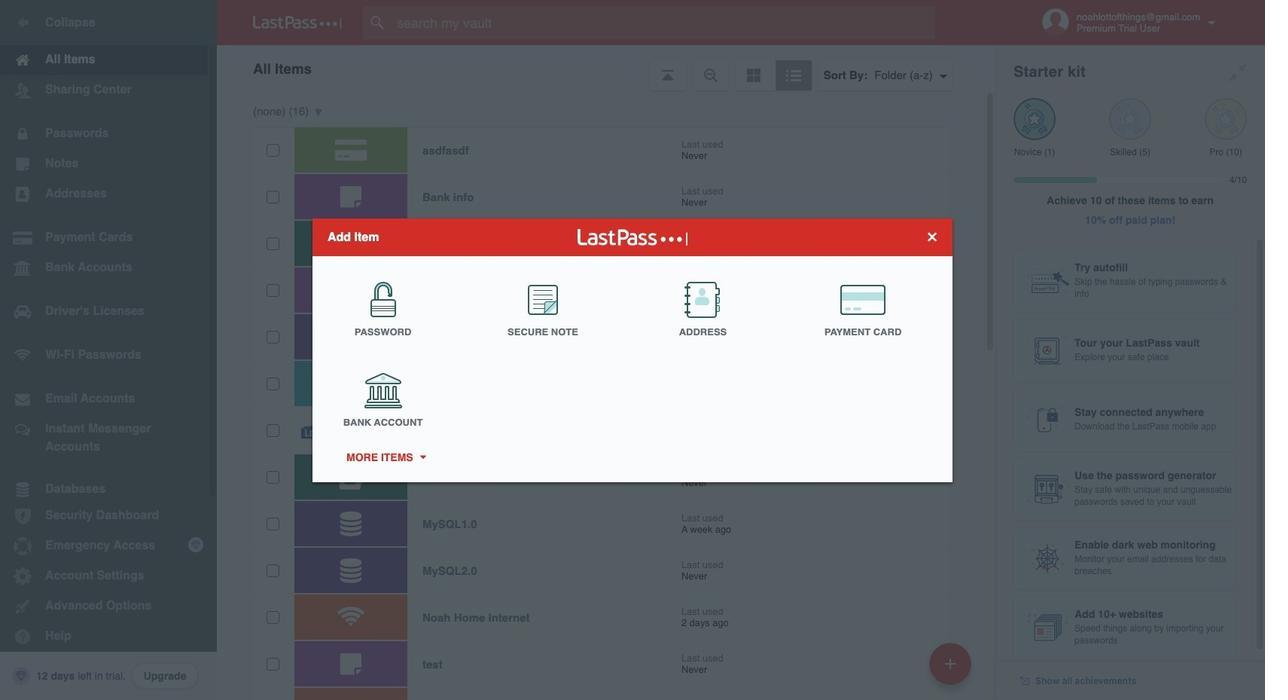 Task type: vqa. For each thing, say whether or not it's contained in the screenshot.
New item NAVIGATION
yes



Task type: describe. For each thing, give the bounding box(es) containing it.
main navigation navigation
[[0, 0, 217, 700]]

new item image
[[946, 658, 956, 669]]

caret right image
[[418, 455, 428, 459]]

Search search field
[[363, 6, 965, 39]]



Task type: locate. For each thing, give the bounding box(es) containing it.
lastpass image
[[253, 16, 342, 29]]

search my vault text field
[[363, 6, 965, 39]]

vault options navigation
[[217, 45, 996, 90]]

dialog
[[313, 218, 953, 482]]

new item navigation
[[925, 638, 981, 700]]



